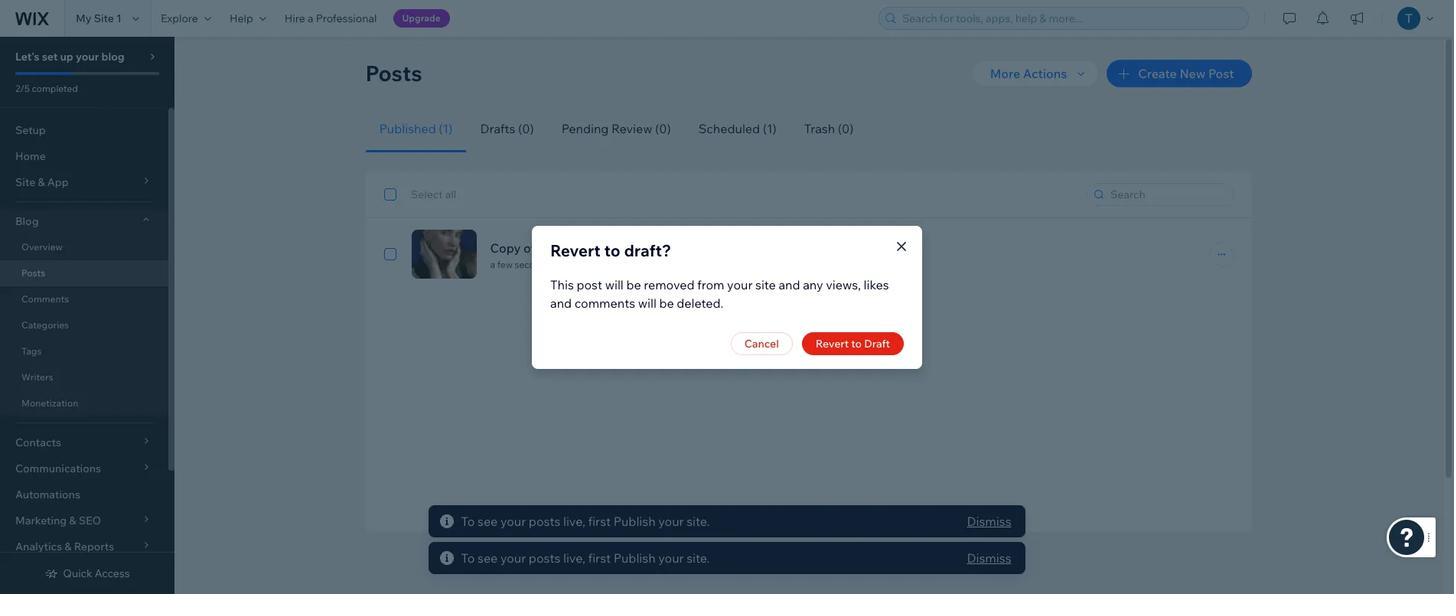 Task type: vqa. For each thing, say whether or not it's contained in the screenshot.
Billing & Payments
no



Task type: locate. For each thing, give the bounding box(es) containing it.
removed
[[644, 277, 695, 292]]

will down the removed
[[638, 295, 657, 310]]

0 vertical spatial to see your posts live, first publish your site.
[[462, 514, 711, 529]]

access
[[95, 567, 130, 580]]

1 alert from the top
[[429, 505, 1026, 537]]

publish
[[614, 514, 656, 529], [614, 551, 656, 566]]

0 horizontal spatial will
[[605, 277, 624, 292]]

1 vertical spatial blog
[[582, 240, 608, 255]]

1 horizontal spatial blog
[[582, 240, 608, 255]]

1 (0) from the left
[[518, 121, 534, 136]]

2 horizontal spatial (0)
[[838, 121, 854, 136]]

ago
[[553, 258, 569, 270]]

revert left draft
[[816, 337, 849, 350]]

1 to from the top
[[462, 514, 475, 529]]

to left draft?
[[605, 240, 621, 260]]

tab list containing published (1)
[[366, 106, 1234, 152]]

1 (1) from the left
[[439, 121, 453, 136]]

0 vertical spatial site.
[[687, 514, 711, 529]]

home
[[15, 149, 46, 163]]

1 vertical spatial first
[[589, 551, 611, 566]]

published (1) button
[[366, 106, 467, 152]]

alert
[[429, 505, 1026, 537], [429, 542, 1026, 574]]

Search for tools, apps, help & more... field
[[898, 8, 1244, 29]]

1 vertical spatial site.
[[687, 551, 711, 566]]

1 vertical spatial a
[[490, 258, 495, 270]]

a
[[308, 11, 314, 25], [490, 258, 495, 270]]

1 dismiss from the top
[[968, 514, 1012, 529]]

to for draft?
[[605, 240, 621, 260]]

be down the removed
[[660, 295, 674, 310]]

0 vertical spatial live,
[[564, 514, 586, 529]]

0 vertical spatial and
[[779, 277, 801, 292]]

monetization link
[[0, 390, 168, 417]]

and
[[779, 277, 801, 292], [551, 295, 572, 310]]

(1) inside button
[[763, 121, 777, 136]]

0 vertical spatial to
[[462, 514, 475, 529]]

2 publish from the top
[[614, 551, 656, 566]]

will up comments
[[605, 277, 624, 292]]

revert
[[551, 240, 601, 260], [816, 337, 849, 350]]

(0) right "trash"
[[838, 121, 854, 136]]

0 horizontal spatial and
[[551, 295, 572, 310]]

to
[[605, 240, 621, 260], [852, 337, 862, 350]]

help
[[230, 11, 253, 25]]

(0) right review
[[655, 121, 671, 136]]

blog
[[15, 214, 39, 228], [582, 240, 608, 255]]

to for draft
[[852, 337, 862, 350]]

posts inside sidebar element
[[21, 267, 45, 279]]

(0) right drafts
[[518, 121, 534, 136]]

posts down overview on the left top
[[21, 267, 45, 279]]

comments
[[575, 295, 636, 310]]

1 horizontal spatial to
[[852, 337, 862, 350]]

0 vertical spatial publish
[[614, 514, 656, 529]]

1 horizontal spatial (1)
[[763, 121, 777, 136]]

2 live, from the top
[[564, 551, 586, 566]]

(1) right scheduled
[[763, 121, 777, 136]]

1 vertical spatial see
[[478, 551, 498, 566]]

1 horizontal spatial revert
[[816, 337, 849, 350]]

0 horizontal spatial a
[[308, 11, 314, 25]]

(0) inside "button"
[[838, 121, 854, 136]]

live, for 2nd dismiss "button" from the top
[[564, 551, 586, 566]]

1 dismiss button from the top
[[968, 512, 1012, 531]]

writers
[[21, 371, 53, 383]]

a left few
[[490, 258, 495, 270]]

2 to see your posts live, first publish your site. from the top
[[462, 551, 711, 566]]

1 vertical spatial and
[[551, 295, 572, 310]]

up
[[60, 50, 73, 64]]

0 horizontal spatial posts
[[21, 267, 45, 279]]

1 first from the top
[[589, 514, 611, 529]]

None checkbox
[[384, 245, 396, 263]]

1 vertical spatial to
[[852, 337, 862, 350]]

see for 2nd dismiss "button" from the top
[[478, 551, 498, 566]]

1 vertical spatial dismiss
[[968, 551, 1012, 566]]

1 publish from the top
[[614, 514, 656, 529]]

1 vertical spatial to
[[462, 551, 475, 566]]

1 vertical spatial publish
[[614, 551, 656, 566]]

1 vertical spatial alert
[[429, 542, 1026, 574]]

see for 1st dismiss "button" from the top of the page
[[478, 514, 498, 529]]

2 site. from the top
[[687, 551, 711, 566]]

cancel
[[745, 337, 779, 350]]

0 horizontal spatial blog
[[15, 214, 39, 228]]

to
[[462, 514, 475, 529], [462, 551, 475, 566]]

1 site. from the top
[[687, 514, 711, 529]]

tags
[[21, 345, 42, 357]]

site
[[756, 277, 776, 292]]

(1) for published (1)
[[439, 121, 453, 136]]

tab list
[[366, 106, 1234, 152]]

posts for 1st dismiss "button" from the top of the page
[[529, 514, 561, 529]]

blog right 'beauty'
[[582, 240, 608, 255]]

dismiss for 1st dismiss "button" from the top of the page
[[968, 514, 1012, 529]]

0 horizontal spatial (0)
[[518, 121, 534, 136]]

comments
[[21, 293, 69, 305]]

to see your posts live, first publish your site.
[[462, 514, 711, 529], [462, 551, 711, 566]]

1 horizontal spatial posts
[[366, 60, 422, 87]]

Search field
[[1106, 184, 1229, 205]]

posts
[[529, 514, 561, 529], [529, 551, 561, 566]]

0 horizontal spatial to
[[605, 240, 621, 260]]

1 vertical spatial revert
[[816, 337, 849, 350]]

0 vertical spatial will
[[605, 277, 624, 292]]

1 horizontal spatial (0)
[[655, 121, 671, 136]]

live,
[[564, 514, 586, 529], [564, 551, 586, 566]]

1 vertical spatial will
[[638, 295, 657, 310]]

1 vertical spatial to see your posts live, first publish your site.
[[462, 551, 711, 566]]

2 first from the top
[[589, 551, 611, 566]]

(1) right published
[[439, 121, 453, 136]]

0 vertical spatial dismiss button
[[968, 512, 1012, 531]]

1 vertical spatial live,
[[564, 551, 586, 566]]

your
[[76, 50, 99, 64], [727, 277, 753, 292], [501, 514, 527, 529], [659, 514, 685, 529], [501, 551, 527, 566], [659, 551, 685, 566]]

0 vertical spatial first
[[589, 514, 611, 529]]

this
[[551, 277, 574, 292]]

posts up published
[[366, 60, 422, 87]]

home link
[[0, 143, 168, 169]]

explore
[[161, 11, 198, 25]]

scheduled
[[699, 121, 760, 136]]

to inside button
[[852, 337, 862, 350]]

revert to draft?
[[551, 240, 672, 260]]

a right hire
[[308, 11, 314, 25]]

1 vertical spatial posts
[[21, 267, 45, 279]]

revert up this
[[551, 240, 601, 260]]

create new post
[[1139, 66, 1235, 81]]

upgrade
[[402, 12, 441, 24]]

trash
[[805, 121, 835, 136]]

revert to draft button
[[802, 332, 904, 355]]

(0) for trash (0)
[[838, 121, 854, 136]]

dismiss
[[968, 514, 1012, 529], [968, 551, 1012, 566]]

and left any
[[779, 277, 801, 292]]

1 horizontal spatial and
[[779, 277, 801, 292]]

0 horizontal spatial be
[[627, 277, 641, 292]]

0 vertical spatial see
[[478, 514, 498, 529]]

0 vertical spatial dismiss
[[968, 514, 1012, 529]]

0 vertical spatial to
[[605, 240, 621, 260]]

quick access
[[63, 567, 130, 580]]

overview link
[[0, 234, 168, 260]]

1 vertical spatial dismiss button
[[968, 549, 1012, 567]]

monetization
[[21, 397, 78, 409]]

0 vertical spatial posts
[[366, 60, 422, 87]]

let's set up your blog
[[15, 50, 125, 64]]

2 to from the top
[[462, 551, 475, 566]]

2 posts from the top
[[529, 551, 561, 566]]

posts
[[366, 60, 422, 87], [21, 267, 45, 279]]

automations
[[15, 488, 80, 502]]

revert inside button
[[816, 337, 849, 350]]

few
[[497, 258, 513, 270]]

pending review (0) button
[[548, 106, 685, 152]]

be
[[627, 277, 641, 292], [660, 295, 674, 310]]

blog up overview on the left top
[[15, 214, 39, 228]]

(1) inside 'button'
[[439, 121, 453, 136]]

1 see from the top
[[478, 514, 498, 529]]

publish for 1st dismiss "button" from the top of the page
[[614, 514, 656, 529]]

to left draft
[[852, 337, 862, 350]]

0 vertical spatial revert
[[551, 240, 601, 260]]

hire a professional link
[[275, 0, 386, 37]]

see
[[478, 514, 498, 529], [478, 551, 498, 566]]

0 vertical spatial blog
[[15, 214, 39, 228]]

1 horizontal spatial be
[[660, 295, 674, 310]]

writers link
[[0, 364, 168, 390]]

and down this
[[551, 295, 572, 310]]

1 live, from the top
[[564, 514, 586, 529]]

copy
[[490, 240, 521, 255]]

scheduled (1) button
[[685, 106, 791, 152]]

3 (0) from the left
[[838, 121, 854, 136]]

to see your posts live, first publish your site. for 1st dismiss "button" from the top of the page
[[462, 514, 711, 529]]

0 vertical spatial posts
[[529, 514, 561, 529]]

your inside this post will be removed from your site and any views, likes and comments will be deleted.
[[727, 277, 753, 292]]

dismiss for 2nd dismiss "button" from the top
[[968, 551, 1012, 566]]

1 horizontal spatial a
[[490, 258, 495, 270]]

any
[[803, 277, 824, 292]]

2 (1) from the left
[[763, 121, 777, 136]]

be up comments
[[627, 277, 641, 292]]

1 vertical spatial posts
[[529, 551, 561, 566]]

2 dismiss from the top
[[968, 551, 1012, 566]]

(0)
[[518, 121, 534, 136], [655, 121, 671, 136], [838, 121, 854, 136]]

2 see from the top
[[478, 551, 498, 566]]

let's
[[15, 50, 39, 64]]

1 to see your posts live, first publish your site. from the top
[[462, 514, 711, 529]]

2 (0) from the left
[[655, 121, 671, 136]]

0 vertical spatial alert
[[429, 505, 1026, 537]]

new
[[1180, 66, 1206, 81]]

hire a professional
[[285, 11, 377, 25]]

blog
[[101, 50, 125, 64]]

will
[[605, 277, 624, 292], [638, 295, 657, 310]]

scheduled (1)
[[699, 121, 777, 136]]

drafts (0) button
[[467, 106, 548, 152]]

1 posts from the top
[[529, 514, 561, 529]]

site.
[[687, 514, 711, 529], [687, 551, 711, 566]]

0 horizontal spatial (1)
[[439, 121, 453, 136]]

0 horizontal spatial revert
[[551, 240, 601, 260]]

seconds
[[515, 258, 551, 270]]

(1) for scheduled (1)
[[763, 121, 777, 136]]



Task type: describe. For each thing, give the bounding box(es) containing it.
of
[[524, 240, 535, 255]]

my site 1
[[76, 11, 122, 25]]

overview
[[21, 241, 63, 253]]

from
[[698, 277, 725, 292]]

hire
[[285, 11, 305, 25]]

all
[[445, 188, 456, 201]]

to for 2nd dismiss "button" from the top
[[462, 551, 475, 566]]

revert for revert to draft
[[816, 337, 849, 350]]

tags link
[[0, 338, 168, 364]]

quick access button
[[45, 567, 130, 580]]

2/5
[[15, 83, 30, 94]]

draft?
[[624, 240, 672, 260]]

this post will be removed from your site and any views, likes and comments will be deleted.
[[551, 277, 889, 310]]

first for 1st dismiss "button" from the top of the page
[[589, 514, 611, 529]]

post
[[577, 277, 603, 292]]

(0) for drafts (0)
[[518, 121, 534, 136]]

categories
[[21, 319, 69, 331]]

upgrade button
[[393, 9, 450, 28]]

blog inside copy of beauty blog a few seconds ago
[[582, 240, 608, 255]]

0 vertical spatial a
[[308, 11, 314, 25]]

site
[[94, 11, 114, 25]]

help button
[[220, 0, 275, 37]]

copy of beauty blog a few seconds ago
[[490, 240, 608, 270]]

quick
[[63, 567, 92, 580]]

beauty
[[538, 240, 579, 255]]

professional
[[316, 11, 377, 25]]

site. for 1st dismiss "button" from the top of the page
[[687, 514, 711, 529]]

revert to draft
[[816, 337, 890, 350]]

trash (0) button
[[791, 106, 868, 152]]

publish for 2nd dismiss "button" from the top
[[614, 551, 656, 566]]

post
[[1209, 66, 1235, 81]]

first for 2nd dismiss "button" from the top
[[589, 551, 611, 566]]

draft
[[865, 337, 890, 350]]

1
[[116, 11, 122, 25]]

to see your posts live, first publish your site. for 2nd dismiss "button" from the top
[[462, 551, 711, 566]]

select all
[[411, 188, 456, 201]]

2 dismiss button from the top
[[968, 549, 1012, 567]]

2/5 completed
[[15, 83, 78, 94]]

automations link
[[0, 482, 168, 508]]

2 alert from the top
[[429, 542, 1026, 574]]

live, for 1st dismiss "button" from the top of the page
[[564, 514, 586, 529]]

views,
[[826, 277, 861, 292]]

setup
[[15, 123, 46, 137]]

Select all checkbox
[[384, 185, 456, 204]]

published (1)
[[379, 121, 453, 136]]

completed
[[32, 83, 78, 94]]

a inside copy of beauty blog a few seconds ago
[[490, 258, 495, 270]]

cancel button
[[731, 332, 793, 355]]

create new post button
[[1107, 60, 1252, 87]]

0 vertical spatial be
[[627, 277, 641, 292]]

pending review (0)
[[562, 121, 671, 136]]

trash (0)
[[805, 121, 854, 136]]

blog inside dropdown button
[[15, 214, 39, 228]]

published
[[379, 121, 436, 136]]

comments link
[[0, 286, 168, 312]]

sidebar element
[[0, 37, 175, 594]]

setup link
[[0, 117, 168, 143]]

set
[[42, 50, 58, 64]]

select
[[411, 188, 443, 201]]

my
[[76, 11, 92, 25]]

1 horizontal spatial will
[[638, 295, 657, 310]]

posts link
[[0, 260, 168, 286]]

create
[[1139, 66, 1177, 81]]

to for 1st dismiss "button" from the top of the page
[[462, 514, 475, 529]]

likes
[[864, 277, 889, 292]]

site. for 2nd dismiss "button" from the top
[[687, 551, 711, 566]]

posts for 2nd dismiss "button" from the top
[[529, 551, 561, 566]]

pending
[[562, 121, 609, 136]]

review
[[612, 121, 653, 136]]

drafts
[[480, 121, 516, 136]]

blog button
[[0, 208, 168, 234]]

deleted.
[[677, 295, 724, 310]]

1 vertical spatial be
[[660, 295, 674, 310]]

drafts (0)
[[480, 121, 534, 136]]

revert for revert to draft?
[[551, 240, 601, 260]]

your inside sidebar element
[[76, 50, 99, 64]]

categories link
[[0, 312, 168, 338]]



